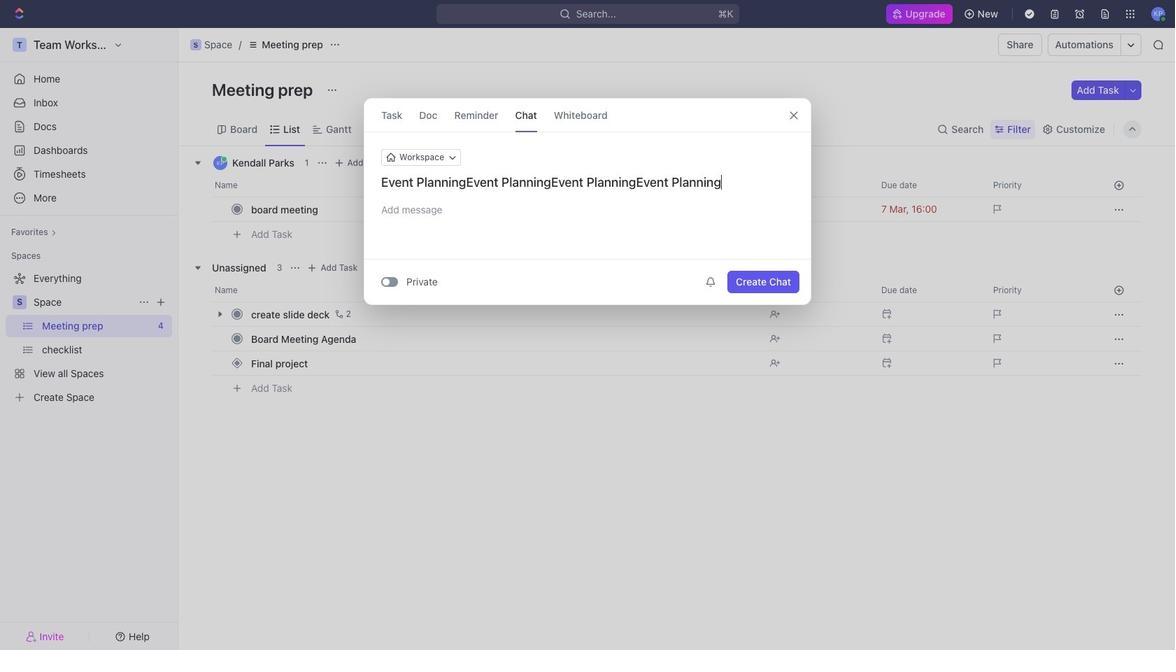 Task type: locate. For each thing, give the bounding box(es) containing it.
1 vertical spatial space, , element
[[13, 295, 27, 309]]

1 horizontal spatial space, , element
[[190, 39, 202, 50]]

space, , element
[[190, 39, 202, 50], [13, 295, 27, 309]]

invite user image
[[26, 630, 37, 643]]

0 horizontal spatial space, , element
[[13, 295, 27, 309]]

Name this Chat... field
[[365, 174, 811, 191]]

0 vertical spatial space, , element
[[190, 39, 202, 50]]

dialog
[[364, 98, 812, 305]]



Task type: describe. For each thing, give the bounding box(es) containing it.
space, , element inside sidebar navigation
[[13, 295, 27, 309]]

sidebar navigation
[[0, 28, 178, 650]]



Task type: vqa. For each thing, say whether or not it's contained in the screenshot.
text field
no



